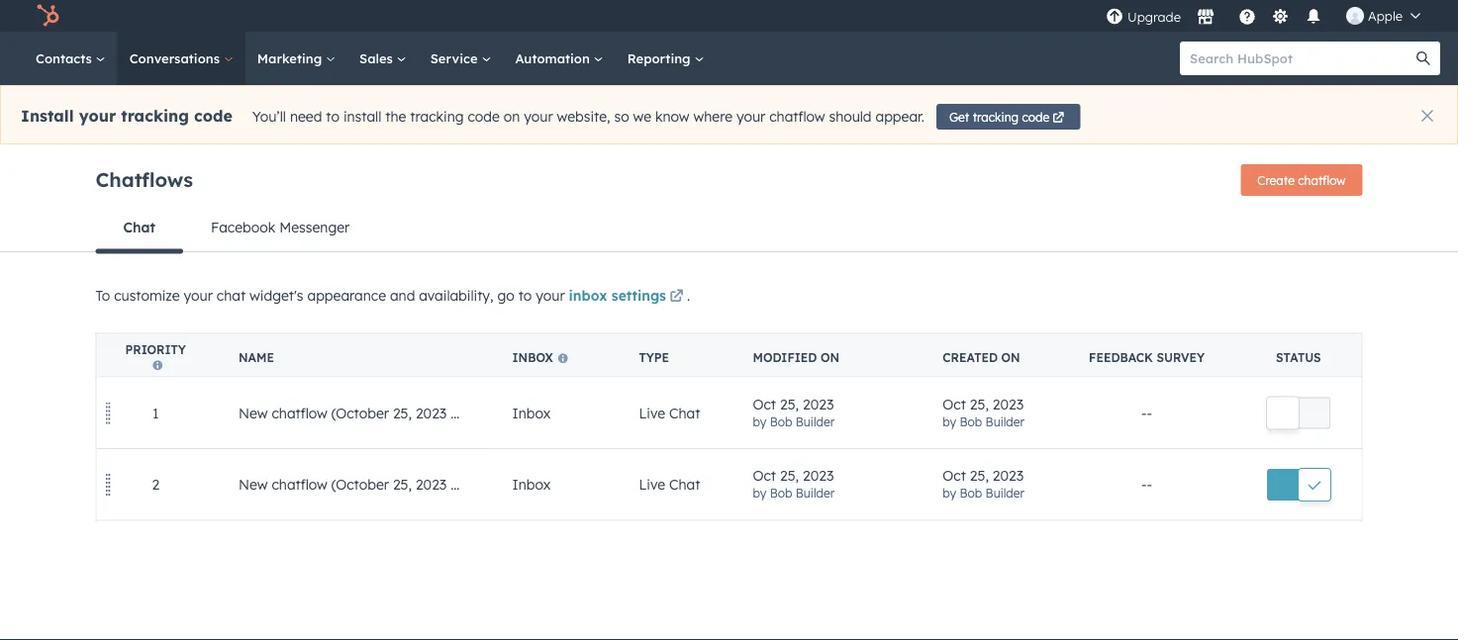 Task type: describe. For each thing, give the bounding box(es) containing it.
upgrade image
[[1106, 8, 1124, 26]]

the
[[386, 108, 407, 125]]

and
[[390, 287, 415, 305]]

priority
[[125, 343, 186, 358]]

marketplaces image
[[1197, 9, 1215, 27]]

service link
[[419, 32, 504, 85]]

notifications button
[[1297, 0, 1331, 32]]

bob builder image
[[1347, 7, 1365, 25]]

notifications image
[[1305, 9, 1323, 27]]

5:20
[[451, 476, 478, 494]]

your left inbox
[[536, 287, 565, 305]]

created on
[[943, 350, 1021, 365]]

availability,
[[419, 287, 494, 305]]

you'll
[[252, 108, 286, 125]]

your right where
[[737, 108, 766, 125]]

1
[[153, 405, 159, 422]]

appear.
[[876, 108, 925, 125]]

get
[[950, 109, 970, 124]]

0 horizontal spatial code
[[194, 106, 233, 126]]

create chatflow button
[[1241, 164, 1363, 196]]

live for new chatflow (october 25, 2023 5:20 pm) inbox
[[639, 476, 666, 494]]

settings link
[[1269, 5, 1293, 26]]

pm) for new chatflow (october 25, 2023 2:14 pm)
[[480, 405, 506, 422]]

1 vertical spatial to
[[519, 287, 532, 305]]

modified on
[[753, 350, 840, 365]]

install your tracking code
[[21, 106, 233, 126]]

chat for new chatflow (october 25, 2023 2:14 pm) inbox
[[670, 405, 701, 422]]

your right "install"
[[79, 106, 116, 126]]

on for created on
[[1002, 350, 1021, 365]]

status
[[1277, 350, 1322, 365]]

apple
[[1369, 7, 1403, 24]]

chat inside button
[[123, 219, 156, 236]]

create
[[1258, 173, 1295, 188]]

reporting
[[628, 50, 695, 66]]

0 horizontal spatial tracking
[[121, 106, 189, 126]]

feedback survey
[[1090, 350, 1205, 365]]

2
[[152, 476, 160, 494]]

go
[[498, 287, 515, 305]]

live chat for new chatflow (october 25, 2023 5:20 pm) inbox
[[639, 476, 701, 494]]

to
[[96, 287, 110, 305]]

your right "on"
[[524, 108, 553, 125]]

2:14
[[451, 405, 477, 422]]

new chatflow (october 25, 2023 5:20 pm) inbox
[[239, 476, 551, 494]]

install
[[344, 108, 382, 125]]

know
[[656, 108, 690, 125]]

chatflow for new chatflow (october 25, 2023 2:14 pm) inbox
[[272, 405, 328, 422]]

Search HubSpot search field
[[1181, 42, 1423, 75]]

name
[[239, 350, 274, 365]]

.
[[687, 287, 690, 305]]

website,
[[557, 108, 611, 125]]

chatflow for create chatflow
[[1299, 173, 1346, 188]]

marketing link
[[245, 32, 348, 85]]

settings image
[[1272, 8, 1290, 26]]

inbox for new chatflow (october 25, 2023 2:14 pm) inbox
[[513, 405, 551, 422]]

marketing
[[257, 50, 326, 66]]

(october for 5:20
[[331, 476, 389, 494]]

to customize your chat widget's appearance and availability, go to your
[[96, 287, 569, 305]]

1 inbox from the top
[[513, 350, 553, 365]]

search button
[[1407, 42, 1441, 75]]

-- for new chatflow (october 25, 2023 5:20 pm) inbox
[[1142, 476, 1153, 494]]

inbox settings link
[[569, 286, 687, 310]]

apple button
[[1335, 0, 1433, 32]]

automation
[[515, 50, 594, 66]]

need
[[290, 108, 322, 125]]

facebook messenger
[[211, 219, 350, 236]]

type
[[639, 350, 670, 365]]

inbox for new chatflow (october 25, 2023 5:20 pm) inbox
[[513, 476, 551, 494]]

on
[[504, 108, 520, 125]]

messenger
[[279, 219, 350, 236]]



Task type: vqa. For each thing, say whether or not it's contained in the screenshot.
the bottom tags
no



Task type: locate. For each thing, give the bounding box(es) containing it.
0 vertical spatial live chat
[[639, 405, 701, 422]]

widget's
[[250, 287, 304, 305]]

(october down the new chatflow (october 25, 2023 2:14 pm) inbox
[[331, 476, 389, 494]]

1 vertical spatial inbox
[[513, 405, 551, 422]]

chat button
[[96, 204, 183, 254]]

tracking right get
[[973, 109, 1019, 124]]

1 horizontal spatial tracking
[[410, 108, 464, 125]]

inbox down go
[[513, 350, 553, 365]]

-- for new chatflow (october 25, 2023 2:14 pm) inbox
[[1142, 405, 1153, 422]]

1 live from the top
[[639, 405, 666, 422]]

1 vertical spatial pm)
[[482, 476, 507, 494]]

-
[[1142, 405, 1147, 422], [1147, 405, 1153, 422], [1142, 476, 1147, 494], [1147, 476, 1153, 494]]

reporting link
[[616, 32, 717, 85]]

inbox right the '2:14' in the left bottom of the page
[[513, 405, 551, 422]]

code left you'll
[[194, 106, 233, 126]]

2 -- from the top
[[1142, 476, 1153, 494]]

0 vertical spatial new
[[239, 405, 268, 422]]

0 vertical spatial live
[[639, 405, 666, 422]]

menu containing apple
[[1104, 0, 1435, 32]]

inbox right 5:20
[[513, 476, 551, 494]]

help image
[[1239, 9, 1257, 27]]

inbox
[[569, 287, 608, 305]]

new for new chatflow (october 25, 2023 5:20 pm) inbox
[[239, 476, 268, 494]]

to
[[326, 108, 340, 125], [519, 287, 532, 305]]

your
[[79, 106, 116, 126], [524, 108, 553, 125], [737, 108, 766, 125], [184, 287, 213, 305], [536, 287, 565, 305]]

1 vertical spatial new
[[239, 476, 268, 494]]

1 on from the left
[[821, 350, 840, 365]]

(october for 2:14
[[331, 405, 389, 422]]

2 vertical spatial chat
[[670, 476, 701, 494]]

survey
[[1157, 350, 1205, 365]]

new for new chatflow (october 25, 2023 2:14 pm) inbox
[[239, 405, 268, 422]]

tracking
[[121, 106, 189, 126], [410, 108, 464, 125], [973, 109, 1019, 124]]

marketplaces button
[[1186, 0, 1227, 32]]

(october up the new chatflow (october 25, 2023 5:20 pm) inbox
[[331, 405, 389, 422]]

2 vertical spatial inbox
[[513, 476, 551, 494]]

0 vertical spatial pm)
[[480, 405, 506, 422]]

0 vertical spatial --
[[1142, 405, 1153, 422]]

facebook messenger button
[[183, 204, 378, 252]]

appearance
[[307, 287, 386, 305]]

your left 'chat'
[[184, 287, 213, 305]]

automation link
[[504, 32, 616, 85]]

1 new from the top
[[239, 405, 268, 422]]

pm)
[[480, 405, 506, 422], [482, 476, 507, 494]]

to inside the install your tracking code 'alert'
[[326, 108, 340, 125]]

2 live from the top
[[639, 476, 666, 494]]

link opens in a new window image
[[670, 291, 684, 305]]

contacts
[[36, 50, 96, 66]]

chatflow inside the install your tracking code 'alert'
[[770, 108, 826, 125]]

1 vertical spatial --
[[1142, 476, 1153, 494]]

1 (october from the top
[[331, 405, 389, 422]]

link opens in a new window image
[[670, 286, 684, 310]]

upgrade
[[1128, 9, 1182, 25]]

service
[[430, 50, 482, 66]]

2 on from the left
[[1002, 350, 1021, 365]]

install
[[21, 106, 74, 126]]

navigation
[[96, 204, 1363, 254]]

1 live chat from the top
[[639, 405, 701, 422]]

bob
[[770, 414, 793, 429], [960, 414, 983, 429], [770, 486, 793, 501], [960, 486, 983, 501]]

1 vertical spatial chat
[[670, 405, 701, 422]]

by
[[753, 414, 767, 429], [943, 414, 957, 429], [753, 486, 767, 501], [943, 486, 957, 501]]

new down name
[[239, 405, 268, 422]]

3 inbox from the top
[[513, 476, 551, 494]]

where
[[694, 108, 733, 125]]

--
[[1142, 405, 1153, 422], [1142, 476, 1153, 494]]

so
[[615, 108, 630, 125]]

menu
[[1104, 0, 1435, 32]]

tracking right the
[[410, 108, 464, 125]]

0 horizontal spatial on
[[821, 350, 840, 365]]

chat for new chatflow (october 25, 2023 5:20 pm) inbox
[[670, 476, 701, 494]]

created
[[943, 350, 998, 365]]

chatflow inside 'button'
[[1299, 173, 1346, 188]]

1 vertical spatial live chat
[[639, 476, 701, 494]]

pm) for new chatflow (october 25, 2023 5:20 pm)
[[482, 476, 507, 494]]

0 vertical spatial inbox
[[513, 350, 553, 365]]

to right "need"
[[326, 108, 340, 125]]

0 vertical spatial (october
[[331, 405, 389, 422]]

chatflow for new chatflow (october 25, 2023 5:20 pm) inbox
[[272, 476, 328, 494]]

customize
[[114, 287, 180, 305]]

0 horizontal spatial to
[[326, 108, 340, 125]]

inbox settings
[[569, 287, 666, 305]]

0 vertical spatial chat
[[123, 219, 156, 236]]

close image
[[1422, 110, 1434, 122]]

get tracking code
[[950, 109, 1050, 124]]

oct
[[753, 396, 777, 413], [943, 396, 967, 413], [753, 467, 777, 485], [943, 467, 967, 485]]

on right created
[[1002, 350, 1021, 365]]

conversations link
[[118, 32, 245, 85]]

new chatflow (october 25, 2023 2:14 pm) inbox
[[239, 405, 551, 422]]

we
[[633, 108, 652, 125]]

live for new chatflow (october 25, 2023 2:14 pm) inbox
[[639, 405, 666, 422]]

2 live chat from the top
[[639, 476, 701, 494]]

settings
[[612, 287, 666, 305]]

chatflows
[[96, 167, 193, 192]]

contacts link
[[24, 32, 118, 85]]

hubspot image
[[36, 4, 59, 28]]

get tracking code link
[[937, 104, 1081, 130]]

modified
[[753, 350, 817, 365]]

you'll need to install the tracking code on your website, so we know where your chatflow should appear.
[[252, 108, 925, 125]]

on for modified on
[[821, 350, 840, 365]]

1 horizontal spatial code
[[468, 108, 500, 125]]

on right modified
[[821, 350, 840, 365]]

pm) right the '2:14' in the left bottom of the page
[[480, 405, 506, 422]]

pm) right 5:20
[[482, 476, 507, 494]]

chatflow
[[770, 108, 826, 125], [1299, 173, 1346, 188], [272, 405, 328, 422], [272, 476, 328, 494]]

code
[[194, 106, 233, 126], [468, 108, 500, 125], [1023, 109, 1050, 124]]

tracking down conversations
[[121, 106, 189, 126]]

live
[[639, 405, 666, 422], [639, 476, 666, 494]]

hubspot link
[[24, 4, 74, 28]]

help button
[[1231, 0, 1265, 32]]

live chat for new chatflow (october 25, 2023 2:14 pm) inbox
[[639, 405, 701, 422]]

2 inbox from the top
[[513, 405, 551, 422]]

feedback
[[1090, 350, 1154, 365]]

2 new from the top
[[239, 476, 268, 494]]

1 vertical spatial live
[[639, 476, 666, 494]]

conversations
[[129, 50, 224, 66]]

chatflows banner
[[96, 158, 1363, 204]]

1 horizontal spatial on
[[1002, 350, 1021, 365]]

navigation containing chat
[[96, 204, 1363, 254]]

create chatflow
[[1258, 173, 1346, 188]]

to right go
[[519, 287, 532, 305]]

on
[[821, 350, 840, 365], [1002, 350, 1021, 365]]

2 (october from the top
[[331, 476, 389, 494]]

25,
[[780, 396, 799, 413], [970, 396, 989, 413], [393, 405, 412, 422], [780, 467, 799, 485], [970, 467, 989, 485], [393, 476, 412, 494]]

code left "on"
[[468, 108, 500, 125]]

1 vertical spatial (october
[[331, 476, 389, 494]]

facebook
[[211, 219, 276, 236]]

oct 25, 2023 by bob builder
[[753, 396, 835, 429], [943, 396, 1025, 429], [753, 467, 835, 501], [943, 467, 1025, 501]]

live chat
[[639, 405, 701, 422], [639, 476, 701, 494]]

search image
[[1417, 52, 1431, 65]]

2023
[[803, 396, 834, 413], [993, 396, 1024, 413], [416, 405, 447, 422], [803, 467, 834, 485], [993, 467, 1024, 485], [416, 476, 447, 494]]

chat
[[217, 287, 246, 305]]

1 horizontal spatial to
[[519, 287, 532, 305]]

new right 2
[[239, 476, 268, 494]]

sales link
[[348, 32, 419, 85]]

builder
[[796, 414, 835, 429], [986, 414, 1025, 429], [796, 486, 835, 501], [986, 486, 1025, 501]]

(october
[[331, 405, 389, 422], [331, 476, 389, 494]]

code right get
[[1023, 109, 1050, 124]]

0 vertical spatial to
[[326, 108, 340, 125]]

new
[[239, 405, 268, 422], [239, 476, 268, 494]]

2 horizontal spatial tracking
[[973, 109, 1019, 124]]

should
[[829, 108, 872, 125]]

inbox
[[513, 350, 553, 365], [513, 405, 551, 422], [513, 476, 551, 494]]

install your tracking code alert
[[0, 85, 1459, 145]]

1 -- from the top
[[1142, 405, 1153, 422]]

chat
[[123, 219, 156, 236], [670, 405, 701, 422], [670, 476, 701, 494]]

sales
[[360, 50, 397, 66]]

2 horizontal spatial code
[[1023, 109, 1050, 124]]



